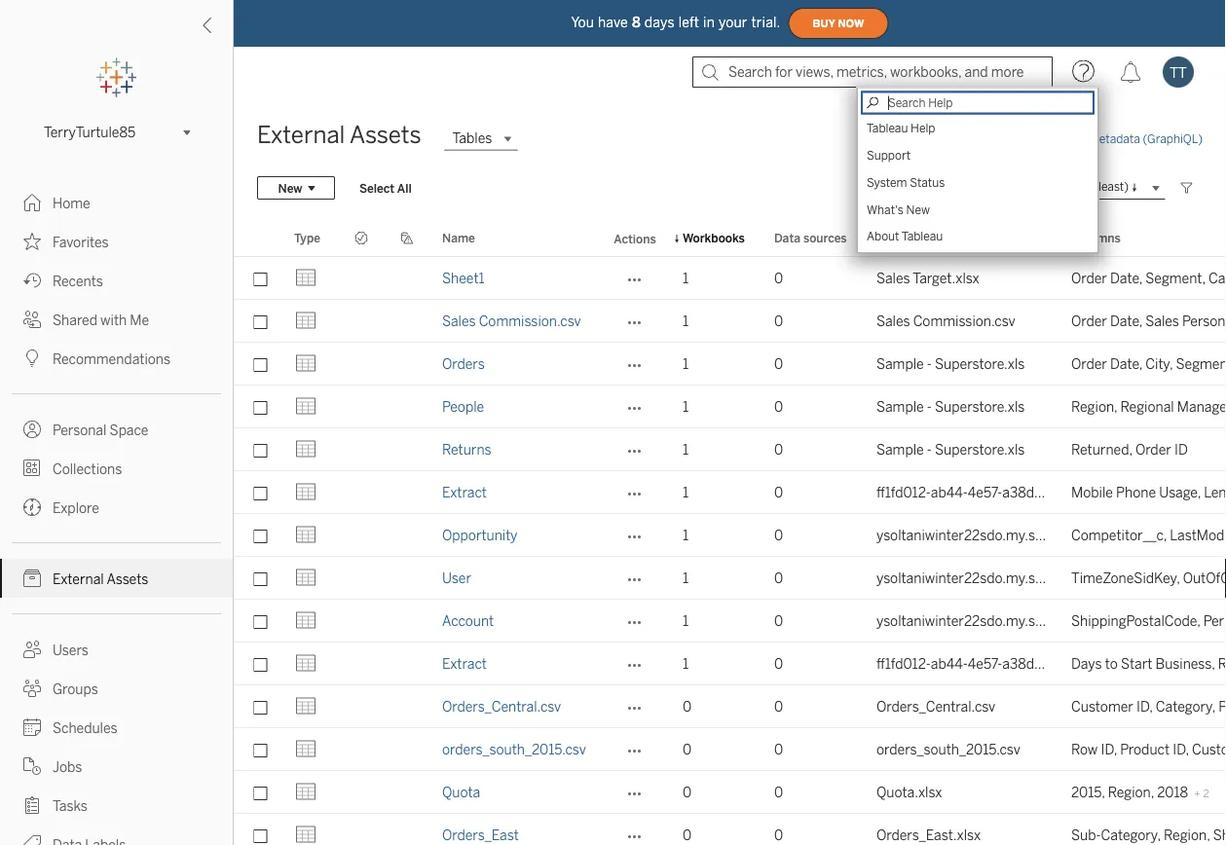 Task type: describe. For each thing, give the bounding box(es) containing it.
a38d- for days
[[1003, 656, 1040, 672]]

query
[[1054, 132, 1086, 146]]

segment,
[[1146, 270, 1206, 286]]

Search for views, metrics, workbooks, and more text field
[[693, 57, 1053, 88]]

days
[[1072, 656, 1102, 672]]

table image for sheet1
[[294, 266, 318, 290]]

main navigation. press the up and down arrow keys to access links. element
[[0, 183, 233, 846]]

1 for competitor__c, lastmodi
[[683, 528, 689, 544]]

people link
[[442, 399, 484, 415]]

me
[[130, 312, 149, 328]]

sources
[[804, 231, 847, 245]]

0 for people link
[[774, 399, 783, 415]]

jobs
[[53, 759, 82, 775]]

superstore.xls for region,
[[935, 399, 1025, 415]]

outofo
[[1183, 570, 1226, 586]]

external assets inside main navigation. press the up and down arrow keys to access links. 'element'
[[53, 571, 148, 587]]

row
[[1072, 742, 1098, 758]]

0 for sales commission.csv link
[[774, 313, 783, 329]]

row containing returns
[[234, 429, 1226, 471]]

segmen
[[1176, 356, 1226, 372]]

1 commission.csv from the left
[[479, 313, 581, 329]]

home link
[[0, 183, 233, 222]]

0 for orders_central.csv link
[[774, 699, 783, 715]]

0 for user link
[[774, 570, 783, 586]]

account link
[[442, 613, 494, 629]]

order date, segment, cat
[[1072, 270, 1226, 286]]

sheet1
[[442, 270, 485, 286]]

quota link
[[442, 785, 480, 801]]

sort by:
[[940, 181, 983, 195]]

ab44- for days to start business, r
[[931, 656, 968, 672]]

sub-category, region, sh
[[1072, 828, 1226, 844]]

+
[[1194, 787, 1201, 800]]

select all
[[359, 181, 412, 195]]

table image for orders
[[294, 352, 318, 376]]

people
[[442, 399, 484, 415]]

row containing people
[[234, 386, 1226, 429]]

1 orders_south_2015.csv from the left
[[442, 742, 586, 758]]

2 orders_central.csv from the left
[[877, 699, 996, 715]]

table image for people
[[294, 395, 318, 418]]

tableau help link
[[861, 114, 1095, 142]]

returns link
[[442, 442, 492, 458]]

1 for timezonesidkey, outofo
[[683, 570, 689, 586]]

1 vertical spatial category,
[[1101, 828, 1161, 844]]

table image for opportunity
[[294, 524, 318, 547]]

database
[[877, 231, 929, 245]]

id, for customer
[[1137, 699, 1153, 715]]

extract for mobile
[[442, 485, 487, 501]]

table image for account
[[294, 609, 318, 633]]

new inside popup button
[[278, 181, 302, 195]]

now
[[838, 17, 865, 29]]

4e57- for days
[[968, 656, 1003, 672]]

you have 8 days left in your trial.
[[571, 14, 781, 30]]

favorites
[[53, 234, 109, 250]]

0 vertical spatial category,
[[1156, 699, 1216, 715]]

select
[[359, 181, 395, 195]]

0 for orders_south_2015.csv link
[[774, 742, 783, 758]]

extract link for mobile
[[442, 485, 487, 501]]

1 orders_central.csv from the left
[[442, 699, 561, 715]]

target.xlsx
[[913, 270, 980, 286]]

orders_east
[[442, 828, 519, 844]]

terryturtule85 button
[[36, 121, 197, 144]]

returned, order id
[[1072, 442, 1188, 458]]

date, for city,
[[1111, 356, 1143, 372]]

support link
[[861, 142, 1095, 169]]

1 horizontal spatial external
[[257, 121, 345, 149]]

lastmodi
[[1170, 528, 1226, 544]]

quota.xlsx
[[877, 785, 942, 801]]

data
[[774, 231, 801, 245]]

tables
[[453, 131, 492, 147]]

- for returned, order id
[[927, 442, 932, 458]]

2 horizontal spatial id,
[[1173, 742, 1189, 758]]

region, regional manage
[[1072, 399, 1226, 415]]

sh
[[1213, 828, 1226, 844]]

4e57- for mobile
[[968, 485, 1003, 501]]

new button
[[257, 176, 335, 200]]

2015,
[[1072, 785, 1105, 801]]

table image for extract
[[294, 481, 318, 504]]

order for order date, sales person,
[[1072, 313, 1107, 329]]

sample - superstore.xls for order date, city, segmen
[[877, 356, 1025, 372]]

extract link for days
[[442, 656, 487, 672]]

usage,
[[1160, 485, 1201, 501]]

shared
[[53, 312, 97, 328]]

all
[[397, 181, 412, 195]]

schedules link
[[0, 708, 233, 747]]

personal space
[[53, 422, 148, 438]]

1 for order date, city, segmen
[[683, 356, 689, 372]]

row containing account
[[234, 600, 1226, 643]]

space
[[110, 422, 148, 438]]

order for order date, segment, cat
[[1072, 270, 1107, 286]]

tables button
[[445, 127, 518, 150]]

sales down sales target.xlsx
[[877, 313, 910, 329]]

ff1fd012-ab44-4e57-a38d-0afd97f726f8 for days to start business, r
[[877, 656, 1124, 672]]

row containing user
[[234, 557, 1226, 600]]

2
[[1204, 787, 1210, 800]]

users
[[53, 642, 89, 659]]

1 for returned, order id
[[683, 442, 689, 458]]

sales target.xlsx
[[877, 270, 980, 286]]

account
[[442, 613, 494, 629]]

grid containing sheet1
[[234, 220, 1226, 846]]

table image for quota
[[294, 781, 318, 804]]

r
[[1218, 656, 1226, 672]]

what's
[[867, 203, 904, 217]]

sample - superstore.xls for region, regional manage
[[877, 399, 1025, 415]]

recents
[[53, 273, 103, 289]]

sheet1 link
[[442, 270, 485, 286]]

orders_south_2015.csv link
[[442, 742, 586, 758]]

2 orders_south_2015.csv from the left
[[877, 742, 1021, 758]]

row containing orders_south_2015.csv
[[234, 729, 1226, 772]]

len
[[1204, 485, 1226, 501]]

order date, sales person,
[[1072, 313, 1226, 329]]

left
[[679, 14, 700, 30]]

competitor__c,
[[1072, 528, 1167, 544]]

buy now
[[813, 17, 865, 29]]

in
[[703, 14, 715, 30]]

sales down the sheet1
[[442, 313, 476, 329]]

0afd97f726f8 for days to start business, r
[[1040, 656, 1124, 672]]

regional
[[1121, 399, 1175, 415]]

0 vertical spatial tableau
[[867, 121, 908, 135]]

trial.
[[752, 14, 781, 30]]

you
[[571, 14, 594, 30]]

recommendations link
[[0, 339, 233, 378]]

schedules
[[53, 720, 117, 736]]

tableau help
[[867, 121, 936, 135]]

row id, product id, custo
[[1072, 742, 1226, 758]]

by:
[[966, 181, 983, 195]]

table image for user
[[294, 566, 318, 590]]

2018
[[1158, 785, 1188, 801]]

metadata
[[1089, 132, 1141, 146]]

id, for row
[[1101, 742, 1117, 758]]

phone
[[1116, 485, 1156, 501]]

2 vertical spatial region,
[[1164, 828, 1210, 844]]

competitor__c, lastmodi
[[1072, 528, 1226, 544]]

9 1 from the top
[[683, 613, 689, 629]]



Task type: locate. For each thing, give the bounding box(es) containing it.
10 1 from the top
[[683, 656, 689, 672]]

1 vertical spatial tableau
[[902, 229, 943, 244]]

8 row from the top
[[234, 557, 1226, 600]]

row containing opportunity
[[234, 514, 1226, 557]]

recommendations
[[53, 351, 171, 367]]

external down explore
[[53, 571, 104, 587]]

0 vertical spatial 0afd97f726f8
[[1040, 485, 1124, 501]]

2 ff1fd012- from the top
[[877, 656, 931, 672]]

8 1 from the top
[[683, 570, 689, 586]]

1 vertical spatial date,
[[1111, 313, 1143, 329]]

0 vertical spatial superstore.xls
[[935, 356, 1025, 372]]

row group containing sheet1
[[234, 257, 1226, 846]]

1 vertical spatial a38d-
[[1003, 656, 1040, 672]]

orders_central.csv up "quota.xlsx"
[[877, 699, 996, 715]]

opportunity
[[442, 528, 518, 544]]

1 vertical spatial extract link
[[442, 656, 487, 672]]

1 ff1fd012- from the top
[[877, 485, 931, 501]]

1 vertical spatial ff1fd012-ab44-4e57-a38d-0afd97f726f8
[[877, 656, 1124, 672]]

sample for returned,
[[877, 442, 924, 458]]

2 extract link from the top
[[442, 656, 487, 672]]

0afd97f726f8 down 'returned,'
[[1040, 485, 1124, 501]]

to
[[1105, 656, 1118, 672]]

1 sample from the top
[[877, 356, 924, 372]]

3 sample from the top
[[877, 442, 924, 458]]

0 for days's extract "link"
[[774, 656, 783, 672]]

2 vertical spatial date,
[[1111, 356, 1143, 372]]

0 for account link
[[774, 613, 783, 629]]

0 vertical spatial 4e57-
[[968, 485, 1003, 501]]

external inside main navigation. press the up and down arrow keys to access links. 'element'
[[53, 571, 104, 587]]

cell
[[339, 257, 385, 300], [385, 257, 431, 300], [339, 300, 385, 343], [385, 300, 431, 343], [339, 343, 385, 386], [385, 343, 431, 386], [339, 386, 385, 429], [385, 386, 431, 429], [339, 429, 385, 471], [385, 429, 431, 471], [339, 471, 385, 514], [385, 471, 431, 514], [339, 514, 385, 557], [385, 514, 431, 557], [339, 557, 385, 600], [385, 557, 431, 600], [339, 600, 385, 643], [385, 600, 431, 643], [339, 643, 385, 686], [385, 643, 431, 686], [339, 686, 385, 729], [385, 686, 431, 729], [339, 729, 385, 772], [385, 729, 431, 772], [339, 772, 385, 814], [385, 772, 431, 814]]

0 vertical spatial ab44-
[[931, 485, 968, 501]]

what's new
[[867, 203, 930, 217]]

1 table image from the top
[[294, 266, 318, 290]]

start
[[1121, 656, 1153, 672]]

5 row from the top
[[234, 429, 1226, 471]]

orders_south_2015.csv
[[442, 742, 586, 758], [877, 742, 1021, 758]]

row containing orders_central.csv
[[234, 686, 1226, 729]]

5 table image from the top
[[294, 781, 318, 804]]

1 vertical spatial ff1fd012-
[[877, 656, 931, 672]]

orders_south_2015.csv down orders_central.csv link
[[442, 742, 586, 758]]

1 row from the top
[[234, 257, 1226, 300]]

1 ff1fd012-ab44-4e57-a38d-0afd97f726f8 from the top
[[877, 485, 1124, 501]]

0 vertical spatial a38d-
[[1003, 485, 1040, 501]]

ff1fd012-
[[877, 485, 931, 501], [877, 656, 931, 672]]

users link
[[0, 630, 233, 669]]

2 extract from the top
[[442, 656, 487, 672]]

superstore.xls for order
[[935, 356, 1025, 372]]

0afd97f726f8 for mobile phone usage, len
[[1040, 485, 1124, 501]]

2 4e57- from the top
[[968, 656, 1003, 672]]

7 table image from the top
[[294, 652, 318, 676]]

about tableau
[[867, 229, 943, 244]]

1 horizontal spatial sales commission.csv
[[877, 313, 1016, 329]]

2 commission.csv from the left
[[913, 313, 1016, 329]]

3 table image from the top
[[294, 481, 318, 504]]

shared with me link
[[0, 300, 233, 339]]

1 vertical spatial 4e57-
[[968, 656, 1003, 672]]

0 vertical spatial sample - superstore.xls
[[877, 356, 1025, 372]]

1 for order date, segment, cat
[[683, 270, 689, 286]]

shared with me
[[53, 312, 149, 328]]

table image for orders_central.csv
[[294, 695, 318, 718]]

date, for sales
[[1111, 313, 1143, 329]]

3 superstore.xls from the top
[[935, 442, 1025, 458]]

6 row from the top
[[234, 471, 1226, 514]]

grid
[[234, 220, 1226, 846]]

1 vertical spatial -
[[927, 399, 932, 415]]

order for order date, city, segmen
[[1072, 356, 1107, 372]]

1 for mobile phone usage, len
[[683, 485, 689, 501]]

table image for extract
[[294, 652, 318, 676]]

cat
[[1209, 270, 1226, 286]]

2 date, from the top
[[1111, 313, 1143, 329]]

0 horizontal spatial orders_central.csv
[[442, 699, 561, 715]]

0 vertical spatial assets
[[350, 121, 421, 149]]

id,
[[1137, 699, 1153, 715], [1101, 742, 1117, 758], [1173, 742, 1189, 758]]

1 horizontal spatial orders_south_2015.csv
[[877, 742, 1021, 758]]

0 horizontal spatial external
[[53, 571, 104, 587]]

7 row from the top
[[234, 514, 1226, 557]]

0 for opportunity link on the bottom of page
[[774, 528, 783, 544]]

6 1 from the top
[[683, 485, 689, 501]]

3 - from the top
[[927, 442, 932, 458]]

2 table image from the top
[[294, 438, 318, 461]]

7 1 from the top
[[683, 528, 689, 544]]

commission.csv down 'target.xlsx'
[[913, 313, 1016, 329]]

1 sample - superstore.xls from the top
[[877, 356, 1025, 372]]

10 row from the top
[[234, 643, 1226, 686]]

sales
[[877, 270, 910, 286], [442, 313, 476, 329], [877, 313, 910, 329], [1146, 313, 1180, 329]]

0 vertical spatial -
[[927, 356, 932, 372]]

1 - from the top
[[927, 356, 932, 372]]

1 vertical spatial extract
[[442, 656, 487, 672]]

0 horizontal spatial assets
[[107, 571, 148, 587]]

terryturtule85
[[44, 124, 136, 141]]

Search Help text field
[[861, 91, 1095, 114]]

recents link
[[0, 261, 233, 300]]

order up order date, city, segmen
[[1072, 313, 1107, 329]]

category, left p
[[1156, 699, 1216, 715]]

extract link
[[442, 485, 487, 501], [442, 656, 487, 672]]

extract down returns
[[442, 485, 487, 501]]

2 sales commission.csv from the left
[[877, 313, 1016, 329]]

1 vertical spatial assets
[[107, 571, 148, 587]]

0 vertical spatial external assets
[[257, 121, 421, 149]]

assets
[[350, 121, 421, 149], [107, 571, 148, 587]]

date, for segment,
[[1111, 270, 1143, 286]]

1 sales commission.csv from the left
[[442, 313, 581, 329]]

2 vertical spatial -
[[927, 442, 932, 458]]

ab44- for mobile phone usage, len
[[931, 485, 968, 501]]

ff1fd012-ab44-4e57-a38d-0afd97f726f8 for mobile phone usage, len
[[877, 485, 1124, 501]]

1 vertical spatial ab44-
[[931, 656, 968, 672]]

1 horizontal spatial id,
[[1137, 699, 1153, 715]]

extract for days
[[442, 656, 487, 672]]

row group
[[234, 257, 1226, 846]]

p
[[1219, 699, 1226, 715]]

sales commission.csv down 'target.xlsx'
[[877, 313, 1016, 329]]

row
[[234, 257, 1226, 300], [234, 300, 1226, 343], [234, 343, 1226, 386], [234, 386, 1226, 429], [234, 429, 1226, 471], [234, 471, 1226, 514], [234, 514, 1226, 557], [234, 557, 1226, 600], [234, 600, 1226, 643], [234, 643, 1226, 686], [234, 686, 1226, 729], [234, 729, 1226, 772], [234, 772, 1226, 814], [234, 814, 1226, 846]]

0 vertical spatial external
[[257, 121, 345, 149]]

sample
[[877, 356, 924, 372], [877, 399, 924, 415], [877, 442, 924, 458]]

0 for the returns link
[[774, 442, 783, 458]]

user link
[[442, 570, 471, 586]]

custo
[[1192, 742, 1226, 758]]

orders_central.csv
[[442, 699, 561, 715], [877, 699, 996, 715]]

new down status
[[906, 203, 930, 217]]

id, left custo
[[1173, 742, 1189, 758]]

1 ab44- from the top
[[931, 485, 968, 501]]

0 vertical spatial region,
[[1072, 399, 1118, 415]]

sample for region,
[[877, 399, 924, 415]]

buy
[[813, 17, 835, 29]]

14 row from the top
[[234, 814, 1226, 846]]

0 horizontal spatial id,
[[1101, 742, 1117, 758]]

ff1fd012- for days
[[877, 656, 931, 672]]

2 - from the top
[[927, 399, 932, 415]]

2 vertical spatial superstore.xls
[[935, 442, 1025, 458]]

system
[[867, 175, 907, 189]]

/
[[966, 231, 973, 245]]

with
[[100, 312, 127, 328]]

external assets up users link
[[53, 571, 148, 587]]

tasks
[[53, 798, 88, 814]]

external up new popup button
[[257, 121, 345, 149]]

4 row from the top
[[234, 386, 1226, 429]]

category, down 2015, region, 2018 + 2
[[1101, 828, 1161, 844]]

collections link
[[0, 449, 233, 488]]

have
[[598, 14, 628, 30]]

0 horizontal spatial new
[[278, 181, 302, 195]]

extract link down returns
[[442, 485, 487, 501]]

your
[[719, 14, 748, 30]]

1 extract from the top
[[442, 485, 487, 501]]

- for region, regional manage
[[927, 399, 932, 415]]

11 row from the top
[[234, 686, 1226, 729]]

groups
[[53, 681, 98, 697]]

2 1 from the top
[[683, 313, 689, 329]]

table image
[[294, 266, 318, 290], [294, 309, 318, 333], [294, 395, 318, 418], [294, 524, 318, 547], [294, 566, 318, 590], [294, 609, 318, 633], [294, 652, 318, 676], [294, 738, 318, 761], [294, 824, 318, 846]]

timezonesidkey, outofo
[[1072, 570, 1226, 586]]

explore
[[53, 500, 99, 516]]

1 extract link from the top
[[442, 485, 487, 501]]

tableau inside button
[[902, 229, 943, 244]]

1 0afd97f726f8 from the top
[[1040, 485, 1124, 501]]

sales commission.csv link
[[442, 313, 581, 329]]

1 for days to start business, r
[[683, 656, 689, 672]]

order left id
[[1136, 442, 1172, 458]]

1 vertical spatial region,
[[1108, 785, 1154, 801]]

query metadata (graphiql)
[[1054, 132, 1203, 146]]

id, right row
[[1101, 742, 1117, 758]]

order left city,
[[1072, 356, 1107, 372]]

2 sample - superstore.xls from the top
[[877, 399, 1025, 415]]

name
[[442, 231, 475, 245]]

id
[[1175, 442, 1188, 458]]

extract
[[442, 485, 487, 501], [442, 656, 487, 672]]

assets up users link
[[107, 571, 148, 587]]

orders link
[[442, 356, 485, 372]]

0 for quota link
[[774, 785, 783, 801]]

1 vertical spatial superstore.xls
[[935, 399, 1025, 415]]

columns
[[1072, 231, 1121, 245]]

extract link down account link
[[442, 656, 487, 672]]

0 vertical spatial new
[[278, 181, 302, 195]]

0 vertical spatial ff1fd012-ab44-4e57-a38d-0afd97f726f8
[[877, 485, 1124, 501]]

orders_south_2015.csv up "quota.xlsx"
[[877, 742, 1021, 758]]

system status link
[[861, 169, 1095, 196]]

date, left city,
[[1111, 356, 1143, 372]]

4e57-
[[968, 485, 1003, 501], [968, 656, 1003, 672]]

sales commission.csv up orders
[[442, 313, 581, 329]]

new up type
[[278, 181, 302, 195]]

commission.csv up orders
[[479, 313, 581, 329]]

1 a38d- from the top
[[1003, 485, 1040, 501]]

1 superstore.xls from the top
[[935, 356, 1025, 372]]

table image
[[294, 352, 318, 376], [294, 438, 318, 461], [294, 481, 318, 504], [294, 695, 318, 718], [294, 781, 318, 804]]

what's new link
[[861, 196, 1095, 224]]

sort
[[940, 181, 963, 195]]

0 vertical spatial extract link
[[442, 485, 487, 501]]

personal
[[53, 422, 107, 438]]

1 4e57- from the top
[[968, 485, 1003, 501]]

external assets link
[[0, 559, 233, 598]]

navigation panel element
[[0, 58, 233, 846]]

row containing quota
[[234, 772, 1226, 814]]

jobs link
[[0, 747, 233, 786]]

1 horizontal spatial orders_central.csv
[[877, 699, 996, 715]]

assets up select all button
[[350, 121, 421, 149]]

id, right customer
[[1137, 699, 1153, 715]]

2 row from the top
[[234, 300, 1226, 343]]

ff1fd012- for mobile
[[877, 485, 931, 501]]

help
[[911, 121, 936, 135]]

region, left 2018
[[1108, 785, 1154, 801]]

row containing sales commission.csv
[[234, 300, 1226, 343]]

1 vertical spatial sample - superstore.xls
[[877, 399, 1025, 415]]

-
[[927, 356, 932, 372], [927, 399, 932, 415], [927, 442, 932, 458]]

(graphiql)
[[1143, 132, 1203, 146]]

table image for orders_south_2015.csv
[[294, 738, 318, 761]]

2 vertical spatial sample
[[877, 442, 924, 458]]

date, up order date, sales person,
[[1111, 270, 1143, 286]]

2 ff1fd012-ab44-4e57-a38d-0afd97f726f8 from the top
[[877, 656, 1124, 672]]

name
[[932, 231, 963, 245]]

extract down account link
[[442, 656, 487, 672]]

days to start business, r
[[1072, 656, 1226, 672]]

3 date, from the top
[[1111, 356, 1143, 372]]

sales commission.csv
[[442, 313, 581, 329], [877, 313, 1016, 329]]

4 table image from the top
[[294, 695, 318, 718]]

new
[[278, 181, 302, 195], [906, 203, 930, 217]]

sample - superstore.xls for returned, order id
[[877, 442, 1025, 458]]

sales left "person,"
[[1146, 313, 1180, 329]]

0 vertical spatial extract
[[442, 485, 487, 501]]

2 0afd97f726f8 from the top
[[1040, 656, 1124, 672]]

1 horizontal spatial commission.csv
[[913, 313, 1016, 329]]

0
[[774, 270, 783, 286], [774, 313, 783, 329], [774, 356, 783, 372], [774, 399, 783, 415], [774, 442, 783, 458], [774, 485, 783, 501], [774, 528, 783, 544], [774, 570, 783, 586], [774, 613, 783, 629], [774, 656, 783, 672], [683, 699, 692, 715], [774, 699, 783, 715], [683, 742, 692, 758], [774, 742, 783, 758], [683, 785, 692, 801], [774, 785, 783, 801], [683, 828, 692, 844], [774, 828, 783, 844]]

2 sample from the top
[[877, 399, 924, 415]]

query metadata (graphiql) link
[[1054, 132, 1203, 146]]

2 a38d- from the top
[[1003, 656, 1040, 672]]

1 vertical spatial external
[[53, 571, 104, 587]]

superstore.xls for returned,
[[935, 442, 1025, 458]]

region, up 'returned,'
[[1072, 399, 1118, 415]]

0 horizontal spatial orders_south_2015.csv
[[442, 742, 586, 758]]

region, left sh
[[1164, 828, 1210, 844]]

table image for returns
[[294, 438, 318, 461]]

external assets up select
[[257, 121, 421, 149]]

a38d- left "days"
[[1003, 656, 1040, 672]]

person,
[[1183, 313, 1226, 329]]

date, up order date, city, segmen
[[1111, 313, 1143, 329]]

0 vertical spatial sample
[[877, 356, 924, 372]]

row containing orders_east
[[234, 814, 1226, 846]]

1 for order date, sales person,
[[683, 313, 689, 329]]

5 1 from the top
[[683, 442, 689, 458]]

5 table image from the top
[[294, 566, 318, 590]]

orders
[[442, 356, 485, 372]]

sales down database
[[877, 270, 910, 286]]

external assets
[[257, 121, 421, 149], [53, 571, 148, 587]]

tableau down 'what's new'
[[902, 229, 943, 244]]

1 vertical spatial external assets
[[53, 571, 148, 587]]

12 row from the top
[[234, 729, 1226, 772]]

about tableau button
[[861, 224, 1095, 249]]

sub-
[[1072, 828, 1101, 844]]

1 table image from the top
[[294, 352, 318, 376]]

3 table image from the top
[[294, 395, 318, 418]]

1 vertical spatial new
[[906, 203, 930, 217]]

1 1 from the top
[[683, 270, 689, 286]]

0 horizontal spatial external assets
[[53, 571, 148, 587]]

sample - superstore.xls
[[877, 356, 1025, 372], [877, 399, 1025, 415], [877, 442, 1025, 458]]

order down columns
[[1072, 270, 1107, 286]]

0 horizontal spatial sales commission.csv
[[442, 313, 581, 329]]

sample for order
[[877, 356, 924, 372]]

assets inside external assets link
[[107, 571, 148, 587]]

2 ab44- from the top
[[931, 656, 968, 672]]

2 table image from the top
[[294, 309, 318, 333]]

row containing orders
[[234, 343, 1226, 386]]

4 table image from the top
[[294, 524, 318, 547]]

6 table image from the top
[[294, 609, 318, 633]]

0 for extract "link" for mobile
[[774, 485, 783, 501]]

9 table image from the top
[[294, 824, 318, 846]]

orders_central.csv up orders_south_2015.csv link
[[442, 699, 561, 715]]

a38d- left mobile
[[1003, 485, 1040, 501]]

1 horizontal spatial new
[[906, 203, 930, 217]]

1 for region, regional manage
[[683, 399, 689, 415]]

date,
[[1111, 270, 1143, 286], [1111, 313, 1143, 329], [1111, 356, 1143, 372]]

3 1 from the top
[[683, 356, 689, 372]]

row containing sheet1
[[234, 257, 1226, 300]]

a38d- for mobile
[[1003, 485, 1040, 501]]

1 vertical spatial 0afd97f726f8
[[1040, 656, 1124, 672]]

personal space link
[[0, 410, 233, 449]]

orders_central.csv link
[[442, 699, 561, 715]]

0 vertical spatial date,
[[1111, 270, 1143, 286]]

1 vertical spatial sample
[[877, 399, 924, 415]]

quota
[[442, 785, 480, 801]]

13 row from the top
[[234, 772, 1226, 814]]

tableau up support at top right
[[867, 121, 908, 135]]

customer
[[1072, 699, 1134, 715]]

0 for "sheet1" link
[[774, 270, 783, 286]]

3 sample - superstore.xls from the top
[[877, 442, 1025, 458]]

0afd97f726f8 up customer
[[1040, 656, 1124, 672]]

2 superstore.xls from the top
[[935, 399, 1025, 415]]

0 for orders link
[[774, 356, 783, 372]]

- for order date, city, segmen
[[927, 356, 932, 372]]

1 horizontal spatial assets
[[350, 121, 421, 149]]

3 row from the top
[[234, 343, 1226, 386]]

1 horizontal spatial external assets
[[257, 121, 421, 149]]

1 date, from the top
[[1111, 270, 1143, 286]]

8 table image from the top
[[294, 738, 318, 761]]

4 1 from the top
[[683, 399, 689, 415]]

table image for sales commission.csv
[[294, 309, 318, 333]]

0 vertical spatial ff1fd012-
[[877, 485, 931, 501]]

groups link
[[0, 669, 233, 708]]

2 vertical spatial sample - superstore.xls
[[877, 442, 1025, 458]]

timezonesidkey,
[[1072, 570, 1180, 586]]

9 row from the top
[[234, 600, 1226, 643]]

0 horizontal spatial commission.csv
[[479, 313, 581, 329]]



Task type: vqa. For each thing, say whether or not it's contained in the screenshot.


